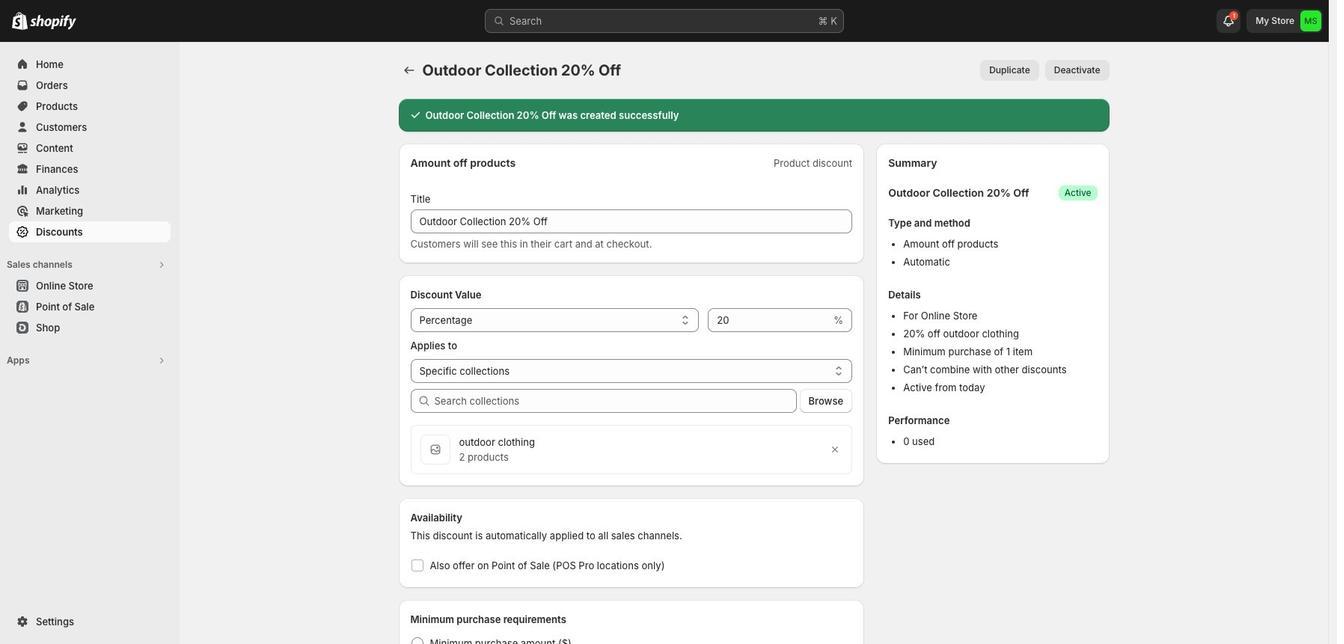Task type: locate. For each thing, give the bounding box(es) containing it.
my store image
[[1301, 10, 1322, 31]]

None text field
[[411, 210, 853, 234], [708, 308, 831, 332], [411, 210, 853, 234], [708, 308, 831, 332]]

shopify image
[[12, 12, 28, 30]]



Task type: vqa. For each thing, say whether or not it's contained in the screenshot.
Search collections text box at bottom
yes



Task type: describe. For each thing, give the bounding box(es) containing it.
shopify image
[[30, 15, 76, 30]]

Search collections text field
[[434, 389, 797, 413]]



